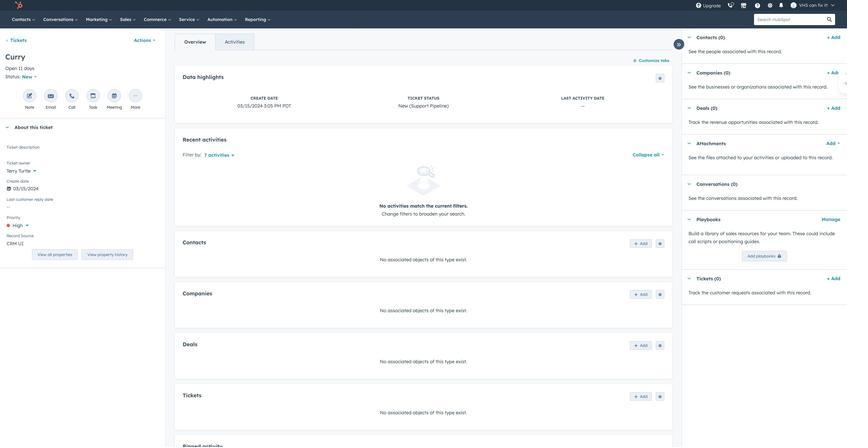 Task type: locate. For each thing, give the bounding box(es) containing it.
email image
[[48, 93, 54, 99]]

None text field
[[7, 144, 159, 157]]

jacob simon image
[[791, 2, 797, 8]]

MM/DD/YYYY text field
[[7, 183, 159, 193]]

caret image
[[688, 107, 692, 109], [5, 127, 9, 128], [688, 219, 692, 221]]

more image
[[133, 93, 139, 99]]

caret image
[[688, 37, 692, 38], [688, 72, 692, 74], [688, 143, 692, 145], [688, 184, 692, 185], [688, 278, 692, 280]]

task image
[[90, 93, 96, 99]]

-- text field
[[7, 201, 159, 212]]

3 caret image from the top
[[688, 143, 692, 145]]

0 vertical spatial caret image
[[688, 107, 692, 109]]

navigation
[[175, 34, 254, 50]]

2 caret image from the top
[[688, 72, 692, 74]]

meeting image
[[111, 93, 117, 99]]

alert
[[183, 166, 665, 218]]

menu
[[693, 0, 840, 11]]

1 vertical spatial caret image
[[5, 127, 9, 128]]

note image
[[27, 93, 33, 99]]

marketplaces image
[[741, 3, 747, 9]]

call image
[[69, 93, 75, 99]]



Task type: vqa. For each thing, say whether or not it's contained in the screenshot.
NOTE image
yes



Task type: describe. For each thing, give the bounding box(es) containing it.
Search HubSpot search field
[[754, 14, 824, 25]]

2 vertical spatial caret image
[[688, 219, 692, 221]]

4 caret image from the top
[[688, 184, 692, 185]]

1 caret image from the top
[[688, 37, 692, 38]]

5 caret image from the top
[[688, 278, 692, 280]]



